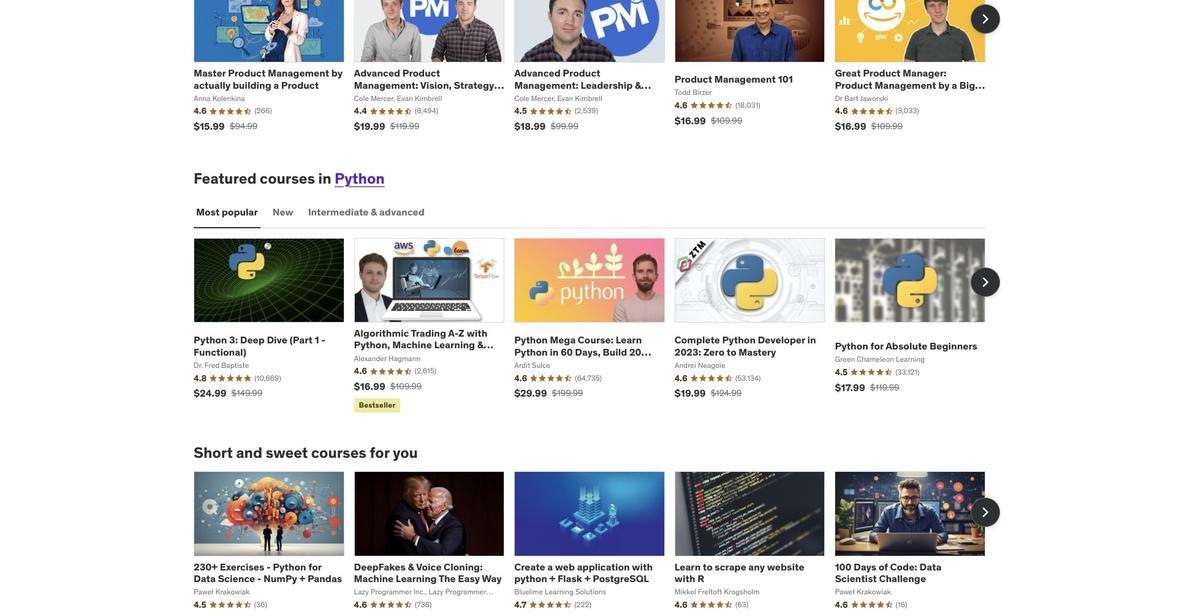 Task type: vqa. For each thing, say whether or not it's contained in the screenshot.
middle Management
yes



Task type: locate. For each thing, give the bounding box(es) containing it.
1 vertical spatial machine
[[354, 573, 394, 585]]

strategy
[[454, 79, 494, 91]]

1 vertical spatial carousel element
[[194, 239, 1001, 415]]

in inside complete python developer in 2023: zero to mastery
[[808, 334, 816, 347]]

2 horizontal spatial +
[[585, 573, 591, 585]]

advanced
[[354, 67, 400, 79], [514, 67, 561, 79]]

1 vertical spatial next image
[[976, 503, 996, 523]]

python left 3:
[[194, 334, 227, 347]]

&
[[497, 79, 503, 91], [635, 79, 641, 91], [371, 206, 377, 219], [477, 339, 484, 352], [408, 561, 414, 574]]

by inside the great product manager: product management by a big tech's pm
[[939, 79, 950, 91]]

& left 'voice'
[[408, 561, 414, 574]]

python inside complete python developer in 2023: zero to mastery
[[723, 334, 756, 347]]

2 horizontal spatial a
[[952, 79, 958, 91]]

intermediate & advanced
[[308, 206, 425, 219]]

0 vertical spatial for
[[871, 340, 884, 353]]

0 vertical spatial carousel element
[[194, 0, 1001, 141]]

2 horizontal spatial for
[[871, 340, 884, 353]]

1 vertical spatial learning
[[396, 573, 437, 585]]

sweet
[[266, 444, 308, 463]]

python for absolute beginners link
[[835, 340, 978, 353]]

with left r
[[675, 573, 696, 585]]

1 vertical spatial for
[[370, 444, 390, 463]]

0 horizontal spatial a
[[274, 79, 279, 91]]

+
[[299, 573, 306, 585], [550, 573, 556, 585], [585, 573, 591, 585]]

carousel element containing master product management by actually building a product
[[194, 0, 1001, 141]]

pandas
[[308, 573, 342, 585]]

with right z
[[467, 328, 488, 340]]

0 horizontal spatial for
[[308, 561, 322, 574]]

in
[[318, 169, 331, 188], [808, 334, 816, 347], [550, 346, 559, 358]]

learn inside learn to scrape any website with r
[[675, 561, 701, 574]]

2 vertical spatial carousel element
[[194, 472, 1001, 610]]

next image for great product manager: product management by a big tech's pm
[[976, 9, 996, 29]]

with inside learn to scrape any website with r
[[675, 573, 696, 585]]

a left big at top
[[952, 79, 958, 91]]

1 + from the left
[[299, 573, 306, 585]]

2 horizontal spatial with
[[675, 573, 696, 585]]

management: inside the advanced product management: vision, strategy & metrics
[[354, 79, 418, 91]]

0 vertical spatial next image
[[976, 9, 996, 29]]

1 vertical spatial courses
[[311, 444, 367, 463]]

science
[[218, 573, 255, 585]]

cloning:
[[444, 561, 483, 574]]

metrics
[[354, 91, 389, 103]]

developer
[[758, 334, 806, 347]]

0 horizontal spatial learn
[[616, 334, 642, 347]]

for left 'absolute'
[[871, 340, 884, 353]]

0 vertical spatial learning
[[434, 339, 475, 352]]

to
[[727, 346, 737, 358], [703, 561, 713, 574]]

0 horizontal spatial management:
[[354, 79, 418, 91]]

with
[[467, 328, 488, 340], [632, 561, 653, 574], [675, 573, 696, 585]]

2 carousel element from the top
[[194, 239, 1001, 415]]

learn to scrape any website with r
[[675, 561, 805, 585]]

with inside create a web application with python + flask + postgresql
[[632, 561, 653, 574]]

courses
[[260, 169, 315, 188], [311, 444, 367, 463]]

3 carousel element from the top
[[194, 472, 1001, 610]]

to right zero
[[727, 346, 737, 358]]

0 horizontal spatial -
[[257, 573, 261, 585]]

learn
[[616, 334, 642, 347], [675, 561, 701, 574]]

create
[[514, 561, 545, 574]]

advanced product management: vision, strategy & metrics link
[[354, 67, 504, 103]]

1 horizontal spatial management:
[[514, 79, 579, 91]]

0 horizontal spatial advanced
[[354, 67, 400, 79]]

machine inside deepfakes & voice cloning: machine learning the easy way
[[354, 573, 394, 585]]

courses up new
[[260, 169, 315, 188]]

1 horizontal spatial a
[[548, 561, 553, 574]]

python up apps
[[514, 334, 548, 347]]

& right strategy
[[497, 79, 503, 91]]

product inside the advanced product management: vision, strategy & metrics
[[403, 67, 440, 79]]

in left python link
[[318, 169, 331, 188]]

& right the leadership on the top
[[635, 79, 641, 91]]

algorithmic trading a-z with python, machine learning & aws
[[354, 328, 488, 363]]

20
[[630, 346, 642, 358]]

exercises
[[220, 561, 264, 574]]

0 vertical spatial learn
[[616, 334, 642, 347]]

& inside the intermediate & advanced button
[[371, 206, 377, 219]]

1 vertical spatial to
[[703, 561, 713, 574]]

& inside the advanced product management: leadership & communication
[[635, 79, 641, 91]]

1 horizontal spatial with
[[632, 561, 653, 574]]

new button
[[270, 198, 296, 227]]

python left 'pandas'
[[273, 561, 306, 574]]

management: left vision,
[[354, 79, 418, 91]]

the
[[439, 573, 456, 585]]

advanced up communication
[[514, 67, 561, 79]]

any
[[749, 561, 765, 574]]

a inside master product management by actually building a product
[[274, 79, 279, 91]]

advanced product management: leadership & communication link
[[514, 67, 651, 103]]

- left numpy
[[257, 573, 261, 585]]

1 horizontal spatial for
[[370, 444, 390, 463]]

1 horizontal spatial advanced
[[514, 67, 561, 79]]

1 horizontal spatial learn
[[675, 561, 701, 574]]

0 horizontal spatial to
[[703, 561, 713, 574]]

1 horizontal spatial to
[[727, 346, 737, 358]]

advanced for advanced product management: vision, strategy & metrics
[[354, 67, 400, 79]]

next image for 100 days of code: data scientist challenge
[[976, 503, 996, 523]]

popular
[[222, 206, 258, 219]]

+ right flask
[[585, 573, 591, 585]]

a
[[274, 79, 279, 91], [952, 79, 958, 91], [548, 561, 553, 574]]

by
[[332, 67, 343, 79], [939, 79, 950, 91]]

python 3: deep dive (part 1 - functional)
[[194, 334, 325, 358]]

advanced product management: leadership & communication
[[514, 67, 641, 103]]

& left the advanced at the top
[[371, 206, 377, 219]]

master
[[194, 67, 226, 79]]

for right numpy
[[308, 561, 322, 574]]

2 management: from the left
[[514, 79, 579, 91]]

communication
[[514, 91, 589, 103]]

a-
[[448, 328, 459, 340]]

python
[[335, 169, 385, 188], [194, 334, 227, 347], [514, 334, 548, 347], [723, 334, 756, 347], [835, 340, 869, 353], [514, 346, 548, 358], [273, 561, 306, 574]]

0 horizontal spatial management
[[268, 67, 329, 79]]

management inside the great product manager: product management by a big tech's pm
[[875, 79, 937, 91]]

data right code: at the bottom right of page
[[920, 561, 942, 574]]

management: for leadership
[[514, 79, 579, 91]]

& inside the advanced product management: vision, strategy & metrics
[[497, 79, 503, 91]]

data
[[920, 561, 942, 574], [194, 573, 216, 585]]

with for algorithmic trading a-z with python, machine learning & aws
[[467, 328, 488, 340]]

new
[[273, 206, 293, 219]]

python up "intermediate & advanced"
[[335, 169, 385, 188]]

2 vertical spatial for
[[308, 561, 322, 574]]

management: left the leadership on the top
[[514, 79, 579, 91]]

+ right numpy
[[299, 573, 306, 585]]

learn left scrape
[[675, 561, 701, 574]]

1
[[315, 334, 319, 347]]

most
[[196, 206, 220, 219]]

- right 1
[[321, 334, 325, 347]]

100 days of code: data scientist challenge
[[835, 561, 942, 585]]

1 horizontal spatial in
[[550, 346, 559, 358]]

2 next image from the top
[[976, 503, 996, 523]]

2 advanced from the left
[[514, 67, 561, 79]]

a left web
[[548, 561, 553, 574]]

& right z
[[477, 339, 484, 352]]

a right building
[[274, 79, 279, 91]]

management: inside the advanced product management: leadership & communication
[[514, 79, 579, 91]]

in right the developer
[[808, 334, 816, 347]]

0 vertical spatial to
[[727, 346, 737, 358]]

data inside 100 days of code: data scientist challenge
[[920, 561, 942, 574]]

for for short and sweet courses for you
[[370, 444, 390, 463]]

with for create a web application with python + flask + postgresql
[[632, 561, 653, 574]]

1 horizontal spatial +
[[550, 573, 556, 585]]

1 next image from the top
[[976, 9, 996, 29]]

1 horizontal spatial management
[[715, 73, 776, 85]]

0 horizontal spatial with
[[467, 328, 488, 340]]

-
[[321, 334, 325, 347], [267, 561, 271, 574], [257, 573, 261, 585]]

learning inside algorithmic trading a-z with python, machine learning & aws
[[434, 339, 475, 352]]

2 horizontal spatial -
[[321, 334, 325, 347]]

to left scrape
[[703, 561, 713, 574]]

machine right python,
[[392, 339, 432, 352]]

data left science
[[194, 573, 216, 585]]

1 horizontal spatial -
[[267, 561, 271, 574]]

machine right 'pandas'
[[354, 573, 394, 585]]

1 vertical spatial learn
[[675, 561, 701, 574]]

& inside deepfakes & voice cloning: machine learning the easy way
[[408, 561, 414, 574]]

+ left flask
[[550, 573, 556, 585]]

data inside 230+ exercises - python for data science - numpy + pandas
[[194, 573, 216, 585]]

advanced inside the advanced product management: vision, strategy & metrics
[[354, 67, 400, 79]]

0 horizontal spatial data
[[194, 573, 216, 585]]

with right "application"
[[632, 561, 653, 574]]

in left 60
[[550, 346, 559, 358]]

0 vertical spatial machine
[[392, 339, 432, 352]]

advanced up metrics
[[354, 67, 400, 79]]

course:
[[578, 334, 614, 347]]

1 horizontal spatial data
[[920, 561, 942, 574]]

application
[[577, 561, 630, 574]]

with inside algorithmic trading a-z with python, machine learning & aws
[[467, 328, 488, 340]]

functional)
[[194, 346, 246, 358]]

1 horizontal spatial by
[[939, 79, 950, 91]]

management
[[268, 67, 329, 79], [715, 73, 776, 85], [875, 79, 937, 91]]

0 horizontal spatial +
[[299, 573, 306, 585]]

for
[[871, 340, 884, 353], [370, 444, 390, 463], [308, 561, 322, 574]]

master product management by actually building a product
[[194, 67, 343, 91]]

a inside the great product manager: product management by a big tech's pm
[[952, 79, 958, 91]]

learn right the course:
[[616, 334, 642, 347]]

advanced inside the advanced product management: leadership & communication
[[514, 67, 561, 79]]

a inside create a web application with python + flask + postgresql
[[548, 561, 553, 574]]

2 horizontal spatial in
[[808, 334, 816, 347]]

website
[[767, 561, 805, 574]]

python mega course: learn python in 60 days, build 20 apps
[[514, 334, 642, 370]]

carousel element
[[194, 0, 1001, 141], [194, 239, 1001, 415], [194, 472, 1001, 610]]

3:
[[229, 334, 238, 347]]

for inside 230+ exercises - python for data science - numpy + pandas
[[308, 561, 322, 574]]

1 carousel element from the top
[[194, 0, 1001, 141]]

next image
[[976, 9, 996, 29], [976, 503, 996, 523]]

1 advanced from the left
[[354, 67, 400, 79]]

leadership
[[581, 79, 633, 91]]

2 horizontal spatial management
[[875, 79, 937, 91]]

courses right sweet
[[311, 444, 367, 463]]

1 management: from the left
[[354, 79, 418, 91]]

0 horizontal spatial by
[[332, 67, 343, 79]]

python 3: deep dive (part 1 - functional) link
[[194, 334, 325, 358]]

management:
[[354, 79, 418, 91], [514, 79, 579, 91]]

for left 'you'
[[370, 444, 390, 463]]

python right 'complete'
[[723, 334, 756, 347]]

- right the exercises
[[267, 561, 271, 574]]



Task type: describe. For each thing, give the bounding box(es) containing it.
python
[[514, 573, 547, 585]]

days
[[854, 561, 877, 574]]

algorithmic trading a-z with python, machine learning & aws link
[[354, 328, 494, 363]]

dive
[[267, 334, 288, 347]]

most popular
[[196, 206, 258, 219]]

easy
[[458, 573, 480, 585]]

python mega course: learn python in 60 days, build 20 apps link
[[514, 334, 651, 370]]

learn inside python mega course: learn python in 60 days, build 20 apps
[[616, 334, 642, 347]]

challenge
[[879, 573, 926, 585]]

python,
[[354, 339, 390, 352]]

building
[[233, 79, 271, 91]]

r
[[698, 573, 705, 585]]

actually
[[194, 79, 231, 91]]

featured courses in python
[[194, 169, 385, 188]]

carousel element containing algorithmic trading a-z with python, machine learning & aws
[[194, 239, 1001, 415]]

python for absolute beginners
[[835, 340, 978, 353]]

- inside python 3: deep dive (part 1 - functional)
[[321, 334, 325, 347]]

product management 101
[[675, 73, 793, 85]]

numpy
[[264, 573, 297, 585]]

of
[[879, 561, 888, 574]]

+ inside 230+ exercises - python for data science - numpy + pandas
[[299, 573, 306, 585]]

z
[[459, 328, 465, 340]]

advanced product management: vision, strategy & metrics
[[354, 67, 503, 103]]

manager:
[[903, 67, 947, 79]]

intermediate & advanced button
[[306, 198, 427, 227]]

trading
[[411, 328, 446, 340]]

next image
[[976, 273, 996, 293]]

way
[[482, 573, 502, 585]]

days,
[[575, 346, 601, 358]]

intermediate
[[308, 206, 369, 219]]

python left 'absolute'
[[835, 340, 869, 353]]

big
[[960, 79, 976, 91]]

100
[[835, 561, 852, 574]]

0 horizontal spatial in
[[318, 169, 331, 188]]

3 + from the left
[[585, 573, 591, 585]]

voice
[[416, 561, 442, 574]]

python left mega
[[514, 346, 548, 358]]

python inside 230+ exercises - python for data science - numpy + pandas
[[273, 561, 306, 574]]

great product manager: product management by a big tech's pm
[[835, 67, 976, 103]]

complete python developer in 2023: zero to mastery
[[675, 334, 816, 358]]

most popular button
[[194, 198, 260, 227]]

deepfakes
[[354, 561, 406, 574]]

short and sweet courses for you
[[194, 444, 418, 463]]

management inside master product management by actually building a product
[[268, 67, 329, 79]]

60
[[561, 346, 573, 358]]

pm
[[867, 91, 882, 103]]

0 vertical spatial courses
[[260, 169, 315, 188]]

web
[[555, 561, 575, 574]]

mega
[[550, 334, 576, 347]]

python inside python 3: deep dive (part 1 - functional)
[[194, 334, 227, 347]]

you
[[393, 444, 418, 463]]

learning inside deepfakes & voice cloning: machine learning the easy way
[[396, 573, 437, 585]]

scrape
[[715, 561, 747, 574]]

product inside the advanced product management: leadership & communication
[[563, 67, 601, 79]]

master product management by actually building a product link
[[194, 67, 343, 91]]

management: for vision,
[[354, 79, 418, 91]]

create a web application with python + flask + postgresql
[[514, 561, 653, 585]]

postgresql
[[593, 573, 649, 585]]

deep
[[240, 334, 265, 347]]

in inside python mega course: learn python in 60 days, build 20 apps
[[550, 346, 559, 358]]

(part
[[290, 334, 313, 347]]

algorithmic
[[354, 328, 409, 340]]

for for 230+ exercises - python for data science - numpy + pandas
[[308, 561, 322, 574]]

230+
[[194, 561, 218, 574]]

aws
[[354, 351, 377, 363]]

build
[[603, 346, 627, 358]]

product management 101 link
[[675, 73, 793, 85]]

flask
[[558, 573, 583, 585]]

by inside master product management by actually building a product
[[332, 67, 343, 79]]

101
[[778, 73, 793, 85]]

apps
[[514, 358, 539, 370]]

python link
[[335, 169, 385, 188]]

great product manager: product management by a big tech's pm link
[[835, 67, 985, 103]]

zero
[[704, 346, 725, 358]]

scientist
[[835, 573, 877, 585]]

advanced
[[379, 206, 425, 219]]

230+ exercises - python for data science - numpy + pandas
[[194, 561, 342, 585]]

carousel element containing 230+ exercises - python for data science - numpy + pandas
[[194, 472, 1001, 610]]

learn to scrape any website with r link
[[675, 561, 805, 585]]

machine inside algorithmic trading a-z with python, machine learning & aws
[[392, 339, 432, 352]]

to inside learn to scrape any website with r
[[703, 561, 713, 574]]

deepfakes & voice cloning: machine learning the easy way link
[[354, 561, 502, 585]]

beginners
[[930, 340, 978, 353]]

230+ exercises - python for data science - numpy + pandas link
[[194, 561, 342, 585]]

advanced for advanced product management: leadership & communication
[[514, 67, 561, 79]]

and
[[236, 444, 263, 463]]

deepfakes & voice cloning: machine learning the easy way
[[354, 561, 502, 585]]

code:
[[890, 561, 918, 574]]

featured
[[194, 169, 257, 188]]

a for big
[[952, 79, 958, 91]]

complete
[[675, 334, 720, 347]]

2023:
[[675, 346, 701, 358]]

100 days of code: data scientist challenge link
[[835, 561, 942, 585]]

absolute
[[886, 340, 928, 353]]

& inside algorithmic trading a-z with python, machine learning & aws
[[477, 339, 484, 352]]

to inside complete python developer in 2023: zero to mastery
[[727, 346, 737, 358]]

tech's
[[835, 91, 864, 103]]

vision,
[[420, 79, 452, 91]]

a for product
[[274, 79, 279, 91]]

mastery
[[739, 346, 776, 358]]

2 + from the left
[[550, 573, 556, 585]]



